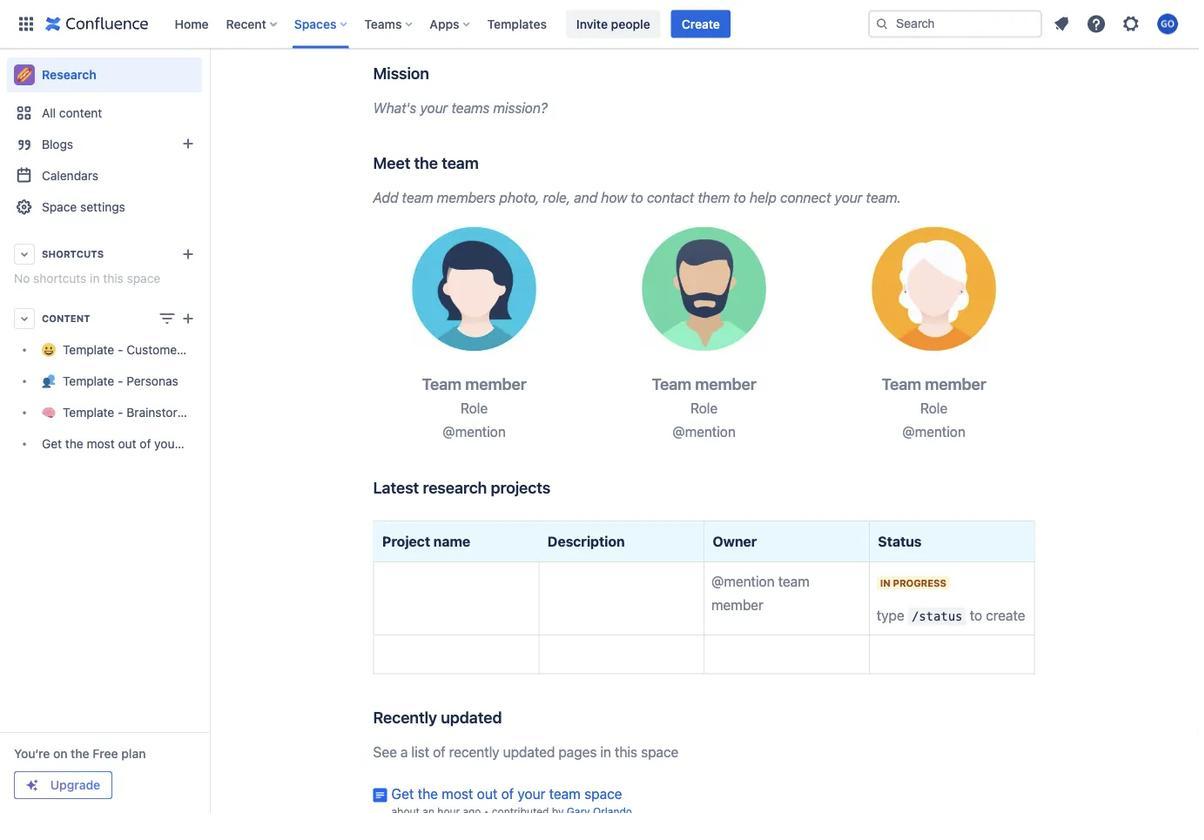 Task type: vqa. For each thing, say whether or not it's contained in the screenshot.
bottom open image
no



Task type: describe. For each thing, give the bounding box(es) containing it.
the right meet
[[414, 153, 438, 172]]

research link
[[7, 57, 202, 92]]

copy image for recently updated
[[500, 707, 521, 728]]

create a page image
[[178, 308, 199, 329]]

role @mention for middle copy image
[[672, 400, 736, 440]]

team inside "link"
[[182, 437, 211, 451]]

2 horizontal spatial of
[[501, 786, 514, 802]]

contact
[[647, 189, 694, 206]]

templates
[[487, 17, 547, 31]]

teams button
[[359, 10, 419, 38]]

invite people button
[[566, 10, 661, 38]]

of inside "link"
[[140, 437, 151, 451]]

member inside the @mention team member
[[711, 597, 763, 614]]

template for template - customer interview report
[[63, 343, 114, 357]]

recently
[[449, 744, 499, 761]]

the down template - brainstorming link
[[65, 437, 83, 451]]

research
[[42, 67, 96, 82]]

interview
[[185, 343, 236, 357]]

list
[[411, 744, 429, 761]]

your left team.
[[835, 189, 862, 206]]

1 vertical spatial updated
[[503, 744, 555, 761]]

create link
[[671, 10, 730, 38]]

template for template - personas
[[63, 374, 114, 388]]

content button
[[7, 303, 202, 334]]

project
[[382, 533, 430, 550]]

upgrade button
[[15, 772, 111, 799]]

recently updated
[[373, 708, 502, 727]]

create
[[986, 607, 1025, 624]]

space
[[42, 200, 77, 214]]

1 role from the left
[[461, 400, 488, 416]]

blogs link
[[7, 129, 202, 160]]

you're
[[14, 747, 50, 761]]

type
[[877, 607, 904, 624]]

1 vertical spatial get the most out of your team space
[[391, 786, 622, 802]]

help icon image
[[1086, 13, 1107, 34]]

shortcuts
[[33, 271, 87, 286]]

all content
[[42, 106, 102, 120]]

2 vertical spatial in
[[600, 744, 611, 761]]

1 team from the left
[[422, 374, 462, 393]]

what's your teams mission?
[[373, 99, 547, 116]]

1 vertical spatial this
[[615, 744, 637, 761]]

description
[[548, 533, 625, 550]]

template for template - brainstorming
[[63, 405, 114, 420]]

space element
[[0, 49, 273, 813]]

recent
[[226, 17, 266, 31]]

home
[[175, 17, 209, 31]]

add shortcut image
[[178, 244, 199, 265]]

spaces button
[[289, 10, 354, 38]]

help
[[750, 189, 777, 206]]

template - personas link
[[7, 366, 202, 397]]

latest
[[373, 478, 419, 497]]

premium image
[[25, 778, 39, 792]]

them
[[698, 189, 730, 206]]

project name
[[382, 533, 470, 550]]

change view image
[[157, 308, 178, 329]]

out inside get the most out of your team space "link"
[[118, 437, 136, 451]]

@mention inside the @mention team member
[[711, 573, 775, 590]]

blogs
[[42, 137, 73, 152]]

connect
[[780, 189, 831, 206]]

your left 'teams'
[[420, 99, 448, 116]]

photo,
[[499, 189, 540, 206]]

report
[[239, 343, 273, 357]]

1 vertical spatial in
[[880, 577, 891, 589]]

all
[[42, 106, 56, 120]]

pages
[[559, 744, 597, 761]]

apps button
[[424, 10, 477, 38]]

global element
[[10, 0, 865, 48]]

most inside tree
[[87, 437, 115, 451]]

in inside "space" element
[[90, 271, 100, 286]]

no
[[14, 271, 30, 286]]

content
[[59, 106, 102, 120]]

create a blog image
[[178, 133, 199, 154]]

upgrade
[[50, 778, 100, 792]]

template - customer interview report link
[[7, 334, 273, 366]]

templates link
[[482, 10, 552, 38]]

0 vertical spatial updated
[[441, 708, 502, 727]]

space inside "link"
[[214, 437, 248, 451]]

template - brainstorming
[[63, 405, 205, 420]]

settings icon image
[[1121, 13, 1142, 34]]

the down list
[[418, 786, 438, 802]]

1 horizontal spatial get the most out of your team space link
[[391, 786, 622, 802]]

teams
[[364, 17, 402, 31]]

latest research projects
[[373, 478, 551, 497]]

template - brainstorming link
[[7, 397, 205, 428]]

1 horizontal spatial of
[[433, 744, 445, 761]]

1 role @mention from the left
[[443, 400, 506, 440]]

add team members photo, role, and how to contact them to help connect your team.
[[373, 189, 901, 206]]

recently
[[373, 708, 437, 727]]

banner containing home
[[0, 0, 1199, 49]]

invite
[[576, 17, 608, 31]]

team member for the rightmost copy image
[[882, 374, 986, 393]]

owner
[[713, 533, 757, 550]]

2 team from the left
[[652, 374, 691, 393]]

customer
[[127, 343, 181, 357]]

shortcuts
[[42, 249, 104, 260]]

calendars
[[42, 168, 98, 183]]

your profile and preferences image
[[1157, 13, 1178, 34]]

1 horizontal spatial out
[[477, 786, 498, 802]]

meet
[[373, 153, 410, 172]]

you're on the free plan
[[14, 747, 146, 761]]

tree inside "space" element
[[7, 334, 273, 460]]

role,
[[543, 189, 570, 206]]



Task type: locate. For each thing, give the bounding box(es) containing it.
apps
[[430, 17, 459, 31]]

a
[[400, 744, 408, 761]]

get
[[42, 437, 62, 451], [391, 786, 414, 802]]

template - personas
[[63, 374, 178, 388]]

space settings
[[42, 200, 125, 214]]

get down a
[[391, 786, 414, 802]]

banner
[[0, 0, 1199, 49]]

- left 'personas' at the left top of page
[[118, 374, 123, 388]]

what's
[[373, 99, 416, 116]]

copy image for mission
[[427, 62, 448, 83]]

3 - from the top
[[118, 405, 123, 420]]

template
[[63, 343, 114, 357], [63, 374, 114, 388], [63, 405, 114, 420]]

get the most out of your team space inside "link"
[[42, 437, 248, 451]]

2 horizontal spatial to
[[970, 607, 982, 624]]

0 horizontal spatial get the most out of your team space link
[[7, 428, 248, 460]]

1 template from the top
[[63, 343, 114, 357]]

2 horizontal spatial role
[[920, 400, 948, 416]]

0 vertical spatial get the most out of your team space
[[42, 437, 248, 451]]

3 team member from the left
[[882, 374, 986, 393]]

team member
[[422, 374, 526, 393], [652, 374, 756, 393], [882, 374, 986, 393]]

1 vertical spatial most
[[442, 786, 473, 802]]

your down see a list of recently updated pages in this space
[[518, 786, 545, 802]]

personas
[[127, 374, 178, 388]]

2 vertical spatial -
[[118, 405, 123, 420]]

@mention
[[443, 424, 506, 440], [672, 424, 736, 440], [902, 424, 965, 440], [711, 573, 775, 590]]

space settings link
[[7, 192, 202, 223]]

0 vertical spatial get the most out of your team space link
[[7, 428, 248, 460]]

0 vertical spatial this
[[103, 271, 123, 286]]

progress
[[893, 577, 946, 589]]

2 template from the top
[[63, 374, 114, 388]]

1 horizontal spatial this
[[615, 744, 637, 761]]

content
[[42, 313, 90, 324]]

/status
[[912, 610, 963, 624]]

of down see a list of recently updated pages in this space
[[501, 786, 514, 802]]

collapse sidebar image
[[190, 57, 228, 92]]

0 horizontal spatial get the most out of your team space
[[42, 437, 248, 451]]

- for personas
[[118, 374, 123, 388]]

to right the how
[[631, 189, 643, 206]]

template down content dropdown button
[[63, 343, 114, 357]]

get the most out of your team space link inside tree
[[7, 428, 248, 460]]

3 template from the top
[[63, 405, 114, 420]]

on
[[53, 747, 68, 761]]

get the most out of your team space down template - brainstorming
[[42, 437, 248, 451]]

2 horizontal spatial role @mention
[[902, 400, 965, 440]]

1 horizontal spatial to
[[733, 189, 746, 206]]

team.
[[866, 189, 901, 206]]

no shortcuts in this space
[[14, 271, 160, 286]]

space
[[127, 271, 160, 286], [214, 437, 248, 451], [641, 744, 679, 761], [584, 786, 622, 802]]

copy image for latest research projects
[[549, 477, 570, 498]]

3 role @mention from the left
[[902, 400, 965, 440]]

template up template - brainstorming link
[[63, 374, 114, 388]]

1 vertical spatial template
[[63, 374, 114, 388]]

and
[[574, 189, 597, 206]]

copy image
[[427, 62, 448, 83], [525, 373, 546, 394], [549, 477, 570, 498], [500, 707, 521, 728]]

tree containing template - customer interview report
[[7, 334, 273, 460]]

in right pages
[[600, 744, 611, 761]]

0 vertical spatial get
[[42, 437, 62, 451]]

0 horizontal spatial role @mention
[[443, 400, 506, 440]]

0 horizontal spatial updated
[[441, 708, 502, 727]]

1 vertical spatial get
[[391, 786, 414, 802]]

1 vertical spatial get the most out of your team space link
[[391, 786, 622, 802]]

0 horizontal spatial in
[[90, 271, 100, 286]]

notification icon image
[[1051, 13, 1072, 34]]

most down the recently in the left bottom of the page
[[442, 786, 473, 802]]

the right 'on'
[[71, 747, 89, 761]]

status
[[878, 533, 922, 550]]

role
[[461, 400, 488, 416], [690, 400, 718, 416], [920, 400, 948, 416]]

template - customer interview report
[[63, 343, 273, 357]]

team
[[442, 153, 479, 172], [402, 189, 433, 206], [182, 437, 211, 451], [778, 573, 810, 590], [549, 786, 581, 802]]

the
[[414, 153, 438, 172], [65, 437, 83, 451], [71, 747, 89, 761], [418, 786, 438, 802]]

- down template - personas
[[118, 405, 123, 420]]

home link
[[169, 10, 214, 38]]

to left create at the right bottom of the page
[[970, 607, 982, 624]]

0 vertical spatial of
[[140, 437, 151, 451]]

- for customer
[[118, 343, 123, 357]]

updated left pages
[[503, 744, 555, 761]]

settings
[[80, 200, 125, 214]]

@mention team member
[[711, 573, 813, 614]]

this inside "space" element
[[103, 271, 123, 286]]

spaces
[[294, 17, 336, 31]]

your
[[420, 99, 448, 116], [835, 189, 862, 206], [154, 437, 179, 451], [518, 786, 545, 802]]

tree
[[7, 334, 273, 460]]

1 horizontal spatial role @mention
[[672, 400, 736, 440]]

calendars link
[[7, 160, 202, 192]]

1 horizontal spatial get the most out of your team space
[[391, 786, 622, 802]]

invite people
[[576, 17, 650, 31]]

research
[[423, 478, 487, 497]]

type /status to create
[[877, 607, 1025, 624]]

0 vertical spatial in
[[90, 271, 100, 286]]

1 horizontal spatial role
[[690, 400, 718, 416]]

1 team member from the left
[[422, 374, 526, 393]]

plan
[[121, 747, 146, 761]]

copy image
[[477, 152, 498, 173], [755, 373, 776, 394], [985, 373, 1005, 394]]

1 horizontal spatial get
[[391, 786, 414, 802]]

get down template - brainstorming link
[[42, 437, 62, 451]]

2 team member from the left
[[652, 374, 756, 393]]

all content link
[[7, 98, 202, 129]]

teams
[[451, 99, 490, 116]]

0 horizontal spatial get
[[42, 437, 62, 451]]

shortcuts button
[[7, 239, 202, 270]]

role @mention for the rightmost copy image
[[902, 400, 965, 440]]

in progress
[[880, 577, 946, 589]]

projects
[[491, 478, 551, 497]]

in
[[90, 271, 100, 286], [880, 577, 891, 589], [600, 744, 611, 761]]

get the most out of your team space down see a list of recently updated pages in this space
[[391, 786, 622, 802]]

- for brainstorming
[[118, 405, 123, 420]]

1 horizontal spatial copy image
[[755, 373, 776, 394]]

in down shortcuts dropdown button
[[90, 271, 100, 286]]

out down the recently in the left bottom of the page
[[477, 786, 498, 802]]

2 horizontal spatial team
[[882, 374, 921, 393]]

this down shortcuts dropdown button
[[103, 271, 123, 286]]

to
[[631, 189, 643, 206], [733, 189, 746, 206], [970, 607, 982, 624]]

0 horizontal spatial this
[[103, 271, 123, 286]]

0 horizontal spatial team
[[422, 374, 462, 393]]

Search field
[[868, 10, 1042, 38]]

0 horizontal spatial to
[[631, 189, 643, 206]]

search image
[[875, 17, 889, 31]]

most down template - brainstorming link
[[87, 437, 115, 451]]

add
[[373, 189, 398, 206]]

name
[[433, 533, 470, 550]]

confluence image
[[45, 13, 148, 34], [45, 13, 148, 34]]

2 horizontal spatial copy image
[[985, 373, 1005, 394]]

appswitcher icon image
[[16, 13, 37, 34]]

0 vertical spatial -
[[118, 343, 123, 357]]

2 role @mention from the left
[[672, 400, 736, 440]]

1 - from the top
[[118, 343, 123, 357]]

get the most out of your team space link down template - brainstorming
[[7, 428, 248, 460]]

members
[[437, 189, 496, 206]]

of down template - brainstorming
[[140, 437, 151, 451]]

1 horizontal spatial team member
[[652, 374, 756, 393]]

of right list
[[433, 744, 445, 761]]

out down template - brainstorming
[[118, 437, 136, 451]]

get the most out of your team space link down see a list of recently updated pages in this space
[[391, 786, 622, 802]]

0 vertical spatial out
[[118, 437, 136, 451]]

1 horizontal spatial in
[[600, 744, 611, 761]]

0 vertical spatial template
[[63, 343, 114, 357]]

updated up the recently in the left bottom of the page
[[441, 708, 502, 727]]

how
[[601, 189, 627, 206]]

free
[[93, 747, 118, 761]]

meet the team
[[373, 153, 479, 172]]

2 vertical spatial template
[[63, 405, 114, 420]]

brainstorming
[[127, 405, 205, 420]]

1 vertical spatial of
[[433, 744, 445, 761]]

2 - from the top
[[118, 374, 123, 388]]

1 vertical spatial -
[[118, 374, 123, 388]]

1 horizontal spatial team
[[652, 374, 691, 393]]

updated
[[441, 708, 502, 727], [503, 744, 555, 761]]

3 team from the left
[[882, 374, 921, 393]]

in up type
[[880, 577, 891, 589]]

this right pages
[[615, 744, 637, 761]]

0 horizontal spatial of
[[140, 437, 151, 451]]

1 horizontal spatial most
[[442, 786, 473, 802]]

get the most out of your team space link
[[7, 428, 248, 460], [391, 786, 622, 802]]

template down template - personas link on the left top of the page
[[63, 405, 114, 420]]

create
[[682, 17, 720, 31]]

get inside tree
[[42, 437, 62, 451]]

- up template - personas
[[118, 343, 123, 357]]

2 horizontal spatial team member
[[882, 374, 986, 393]]

team
[[422, 374, 462, 393], [652, 374, 691, 393], [882, 374, 921, 393]]

team member for middle copy image
[[652, 374, 756, 393]]

role for middle copy image
[[690, 400, 718, 416]]

your inside tree
[[154, 437, 179, 451]]

see
[[373, 744, 397, 761]]

2 role from the left
[[690, 400, 718, 416]]

-
[[118, 343, 123, 357], [118, 374, 123, 388], [118, 405, 123, 420]]

3 role from the left
[[920, 400, 948, 416]]

0 vertical spatial most
[[87, 437, 115, 451]]

people
[[611, 17, 650, 31]]

1 horizontal spatial updated
[[503, 744, 555, 761]]

0 horizontal spatial role
[[461, 400, 488, 416]]

0 horizontal spatial team member
[[422, 374, 526, 393]]

mission
[[373, 63, 429, 82]]

see a list of recently updated pages in this space
[[373, 744, 679, 761]]

0 horizontal spatial out
[[118, 437, 136, 451]]

recent button
[[221, 10, 284, 38]]

1 vertical spatial out
[[477, 786, 498, 802]]

to left help
[[733, 189, 746, 206]]

team inside the @mention team member
[[778, 573, 810, 590]]

of
[[140, 437, 151, 451], [433, 744, 445, 761], [501, 786, 514, 802]]

2 horizontal spatial in
[[880, 577, 891, 589]]

role for the rightmost copy image
[[920, 400, 948, 416]]

out
[[118, 437, 136, 451], [477, 786, 498, 802]]

your down brainstorming
[[154, 437, 179, 451]]

mission?
[[493, 99, 547, 116]]

0 horizontal spatial most
[[87, 437, 115, 451]]

2 vertical spatial of
[[501, 786, 514, 802]]

0 horizontal spatial copy image
[[477, 152, 498, 173]]



